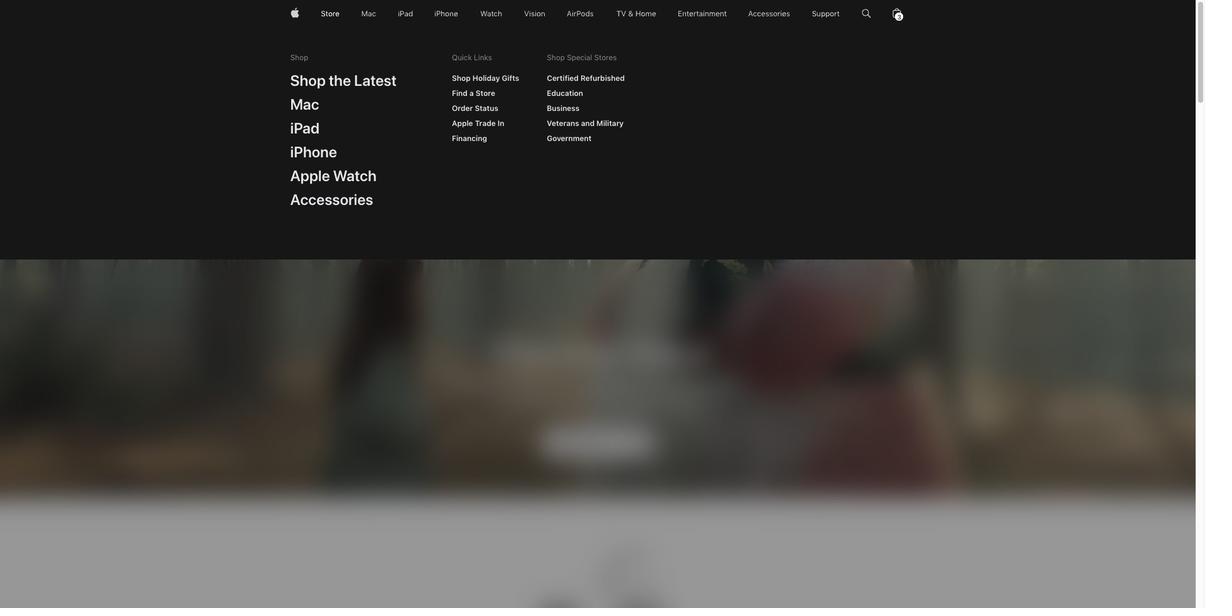 Task type: vqa. For each thing, say whether or not it's contained in the screenshot.
Shop Holiday Gifts Find a Store Order Status Apple Trade In Financing
yes



Task type: describe. For each thing, give the bounding box(es) containing it.
education
[[547, 89, 583, 98]]

mac
[[290, 95, 319, 114]]

ipad link
[[283, 114, 326, 142]]

store
[[476, 89, 495, 98]]

status
[[475, 104, 498, 113]]

shop element
[[283, 67, 404, 213]]

shop for shop special stores
[[547, 53, 565, 62]]

find
[[452, 89, 467, 98]]

education link
[[540, 84, 590, 103]]

quick links element
[[445, 69, 526, 148]]

a
[[469, 89, 474, 98]]

latest
[[354, 72, 397, 90]]

ipad
[[290, 119, 320, 137]]

tv and home image
[[616, 0, 656, 28]]

shopping bag with item count : 3 image
[[893, 0, 902, 28]]

the
[[329, 72, 351, 90]]

mac image
[[361, 0, 376, 28]]

store image
[[321, 0, 340, 28]]

gifts
[[502, 74, 519, 83]]

shop special stores element
[[540, 69, 632, 148]]

links
[[474, 53, 492, 62]]

watch image
[[480, 0, 502, 28]]

shop the latest mac ipad iphone apple watch accessories
[[290, 72, 397, 209]]

vision image
[[524, 0, 545, 28]]

stores
[[594, 53, 617, 62]]

veterans and military link
[[540, 114, 631, 133]]

order status link
[[445, 99, 505, 118]]

trade
[[475, 119, 496, 128]]

holiday
[[472, 74, 500, 83]]

iphone image
[[434, 0, 458, 28]]

accessories image
[[748, 0, 790, 28]]

veterans
[[547, 119, 579, 128]]



Task type: locate. For each thing, give the bounding box(es) containing it.
apple trade in link
[[445, 114, 511, 133]]

shop
[[290, 53, 308, 62], [547, 53, 565, 62], [290, 72, 326, 90], [452, 74, 471, 83]]

main content
[[0, 0, 1196, 609]]

shop down apple icon
[[290, 53, 308, 62]]

shop up mac link
[[290, 72, 326, 90]]

apple
[[452, 119, 473, 128], [290, 167, 330, 185]]

and
[[581, 119, 595, 128]]

apple inside shop the latest mac ipad iphone apple watch accessories
[[290, 167, 330, 185]]

order
[[452, 104, 473, 113]]

certified refurbished education business veterans and military government
[[547, 74, 625, 143]]

government
[[547, 134, 591, 143]]

quick links
[[452, 53, 492, 62]]

shop for shop
[[290, 53, 308, 62]]

financing
[[452, 134, 487, 143]]

mac link
[[283, 90, 326, 118]]

watch
[[333, 167, 377, 185]]

shop holiday gifts find a store order status apple trade in financing
[[452, 74, 519, 143]]

0 horizontal spatial apple
[[290, 167, 330, 185]]

shop holiday gifts link
[[445, 69, 526, 88]]

entertainment image
[[678, 0, 727, 28]]

shop up 'find'
[[452, 74, 471, 83]]

iphone
[[290, 143, 337, 161]]

airpods image
[[567, 0, 594, 28]]

business
[[547, 104, 579, 113]]

shop inside the shop holiday gifts find a store order status apple trade in financing
[[452, 74, 471, 83]]

government link
[[540, 129, 598, 148]]

1 vertical spatial apple
[[290, 167, 330, 185]]

refurbished
[[581, 74, 625, 83]]

shop special stores
[[547, 53, 617, 62]]

apple down order
[[452, 119, 473, 128]]

shop up certified
[[547, 53, 565, 62]]

shop for shop the latest mac ipad iphone apple watch accessories
[[290, 72, 326, 90]]

accessories link
[[283, 186, 380, 213]]

apple down iphone
[[290, 167, 330, 185]]

shop the latest link
[[283, 67, 404, 94]]

certified
[[547, 74, 579, 83]]

search apple.com image
[[862, 0, 871, 28]]

1 horizontal spatial apple
[[452, 119, 473, 128]]

0 vertical spatial apple
[[452, 119, 473, 128]]

apple image
[[290, 0, 299, 28]]

certified refurbished link
[[540, 69, 632, 88]]

ipad image
[[398, 0, 413, 28]]

iphone link
[[283, 138, 344, 166]]

apple watch link
[[283, 162, 383, 190]]

in
[[498, 119, 504, 128]]

special
[[567, 53, 592, 62]]

shop inside shop the latest mac ipad iphone apple watch accessories
[[290, 72, 326, 90]]

support image
[[812, 0, 840, 28]]

find a store link
[[445, 84, 502, 103]]

apple inside the shop holiday gifts find a store order status apple trade in financing
[[452, 119, 473, 128]]

financing link
[[445, 129, 494, 148]]

military
[[596, 119, 624, 128]]

quick
[[452, 53, 472, 62]]

accessories
[[290, 191, 373, 209]]

shop for shop holiday gifts find a store order status apple trade in financing
[[452, 74, 471, 83]]

business link
[[540, 99, 586, 118]]



